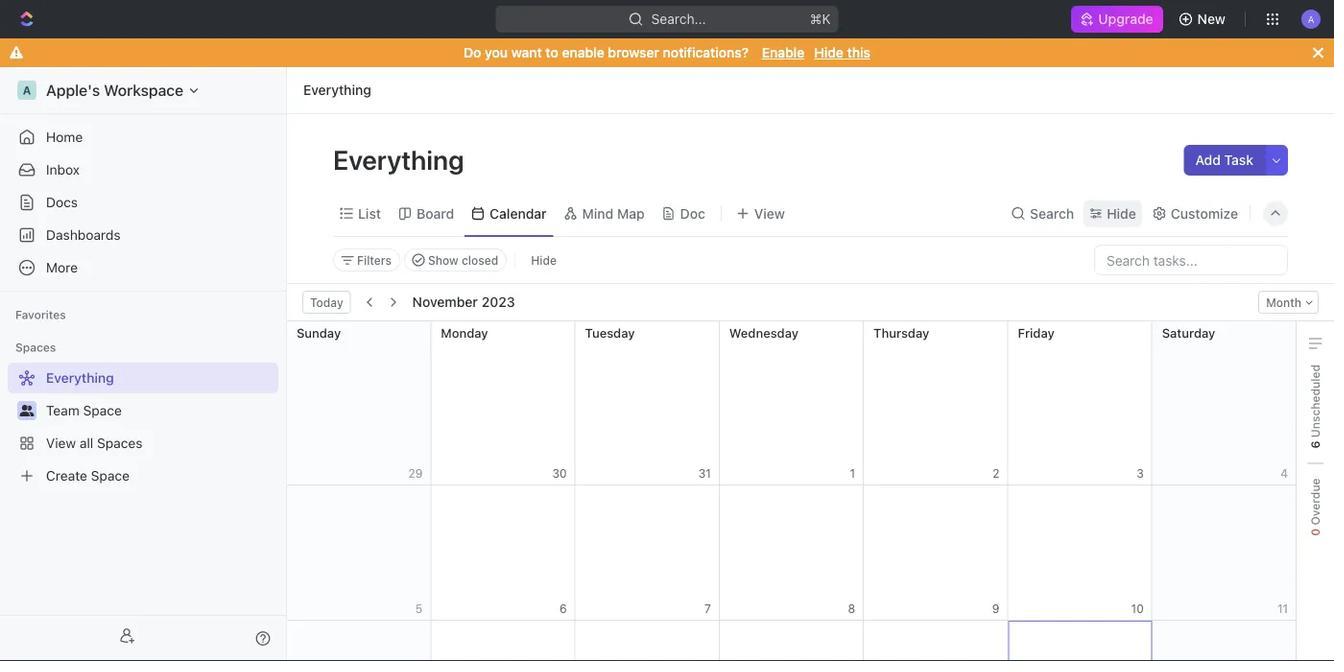 Task type: vqa. For each thing, say whether or not it's contained in the screenshot.
'off' 'image'
no



Task type: describe. For each thing, give the bounding box(es) containing it.
calendar link
[[486, 200, 547, 227]]

space for team space
[[83, 403, 122, 419]]

november
[[412, 294, 478, 310]]

mind map link
[[579, 200, 645, 227]]

november 2023
[[412, 294, 515, 310]]

list link
[[354, 200, 381, 227]]

customize
[[1171, 205, 1238, 221]]

home
[[46, 129, 83, 145]]

enable
[[562, 45, 605, 60]]

upgrade link
[[1072, 6, 1163, 33]]

3
[[1137, 467, 1144, 480]]

home link
[[8, 122, 278, 153]]

saturday
[[1162, 325, 1216, 340]]

board link
[[413, 200, 454, 227]]

browser
[[608, 45, 659, 60]]

a inside navigation
[[23, 84, 31, 97]]

hide button
[[523, 249, 564, 272]]

tree inside sidebar navigation
[[8, 363, 278, 491]]

30
[[552, 467, 567, 480]]

dashboards link
[[8, 220, 278, 251]]

apple's workspace
[[46, 81, 183, 99]]

sidebar navigation
[[0, 67, 291, 661]]

notifications?
[[663, 45, 749, 60]]

month
[[1266, 296, 1302, 309]]

inbox link
[[8, 155, 278, 185]]

favorites button
[[8, 303, 74, 326]]

do you want to enable browser notifications? enable hide this
[[464, 45, 871, 60]]

create
[[46, 468, 87, 484]]

hide button
[[1084, 200, 1142, 227]]

docs link
[[8, 187, 278, 218]]

1 vertical spatial spaces
[[97, 435, 143, 451]]

grid containing sunday
[[286, 322, 1297, 661]]

want
[[511, 45, 542, 60]]

1 horizontal spatial everything link
[[299, 79, 376, 102]]

row containing 29
[[287, 322, 1297, 486]]

this
[[847, 45, 871, 60]]

mind
[[582, 205, 614, 221]]

filters button
[[333, 249, 400, 272]]

view for view
[[754, 205, 785, 221]]

unscheduled
[[1309, 365, 1322, 441]]

map
[[617, 205, 645, 221]]

do
[[464, 45, 481, 60]]

apple's workspace, , element
[[17, 81, 36, 100]]

show
[[428, 253, 459, 267]]

search...
[[651, 11, 706, 27]]

customize button
[[1146, 200, 1244, 227]]

0
[[1309, 529, 1322, 536]]

inbox
[[46, 162, 80, 178]]

show closed button
[[404, 249, 507, 272]]

1
[[850, 467, 855, 480]]

apple's
[[46, 81, 100, 99]]

closed
[[462, 253, 498, 267]]

1 vertical spatial everything link
[[8, 363, 275, 394]]

upgrade
[[1099, 11, 1153, 27]]

view button
[[729, 191, 792, 236]]

month button
[[1259, 291, 1319, 314]]

thursday
[[874, 325, 929, 340]]

search
[[1030, 205, 1074, 221]]

you
[[485, 45, 508, 60]]

2023
[[482, 294, 515, 310]]

create space
[[46, 468, 130, 484]]

team space
[[46, 403, 122, 419]]

view for view all spaces
[[46, 435, 76, 451]]

today button
[[302, 291, 351, 314]]

new button
[[1171, 4, 1237, 35]]

more
[[46, 260, 78, 276]]

list
[[358, 205, 381, 221]]

mind map
[[582, 205, 645, 221]]

add task
[[1196, 152, 1254, 168]]



Task type: locate. For each thing, give the bounding box(es) containing it.
add
[[1196, 152, 1221, 168]]

11
[[1278, 602, 1288, 616]]

0 vertical spatial hide
[[814, 45, 844, 60]]

more button
[[8, 252, 278, 283]]

spaces right all
[[97, 435, 143, 451]]

grid
[[286, 322, 1297, 661]]

doc
[[680, 205, 705, 221]]

today
[[310, 296, 343, 309]]

task
[[1225, 152, 1254, 168]]

a
[[1308, 13, 1315, 24], [23, 84, 31, 97]]

team space link
[[46, 395, 275, 426]]

5
[[416, 602, 423, 616]]

hide inside button
[[531, 253, 557, 267]]

1 vertical spatial a
[[23, 84, 31, 97]]

everything inside tree
[[46, 370, 114, 386]]

Search tasks... text field
[[1095, 246, 1287, 275]]

spaces
[[15, 341, 56, 354], [97, 435, 143, 451]]

4
[[1281, 467, 1288, 480]]

1 vertical spatial space
[[91, 468, 130, 484]]

user group image
[[20, 405, 34, 417]]

1 vertical spatial hide
[[1107, 205, 1136, 221]]

space up view all spaces
[[83, 403, 122, 419]]

a button
[[1296, 4, 1327, 35]]

8
[[848, 602, 855, 616]]

calendar
[[490, 205, 547, 221]]

9
[[992, 602, 1000, 616]]

wednesday
[[729, 325, 799, 340]]

3 row from the top
[[287, 621, 1297, 661]]

31
[[699, 467, 711, 480]]

space down view all spaces
[[91, 468, 130, 484]]

view
[[754, 205, 785, 221], [46, 435, 76, 451]]

board
[[417, 205, 454, 221]]

to
[[546, 45, 559, 60]]

hide down calendar on the top left of the page
[[531, 253, 557, 267]]

hide left this
[[814, 45, 844, 60]]

10
[[1131, 602, 1144, 616]]

a inside dropdown button
[[1308, 13, 1315, 24]]

6
[[1309, 441, 1322, 449], [560, 602, 567, 616]]

1 vertical spatial view
[[46, 435, 76, 451]]

docs
[[46, 194, 78, 210]]

29
[[408, 467, 423, 480]]

sunday
[[297, 325, 341, 340]]

0 horizontal spatial 6
[[560, 602, 567, 616]]

1 vertical spatial 6
[[560, 602, 567, 616]]

0 horizontal spatial hide
[[531, 253, 557, 267]]

0 horizontal spatial view
[[46, 435, 76, 451]]

create space link
[[8, 461, 275, 491]]

search button
[[1005, 200, 1080, 227]]

6 inside grid
[[560, 602, 567, 616]]

1 horizontal spatial hide
[[814, 45, 844, 60]]

friday
[[1018, 325, 1055, 340]]

add task button
[[1184, 145, 1265, 176]]

spaces down favorites
[[15, 341, 56, 354]]

1 horizontal spatial 6
[[1309, 441, 1322, 449]]

view right doc
[[754, 205, 785, 221]]

show closed
[[428, 253, 498, 267]]

0 vertical spatial everything
[[303, 82, 371, 98]]

0 vertical spatial view
[[754, 205, 785, 221]]

all
[[80, 435, 93, 451]]

0 vertical spatial spaces
[[15, 341, 56, 354]]

0 vertical spatial everything link
[[299, 79, 376, 102]]

view button
[[729, 200, 792, 227]]

everything
[[303, 82, 371, 98], [333, 144, 470, 175], [46, 370, 114, 386]]

view all spaces link
[[8, 428, 275, 459]]

space for create space
[[91, 468, 130, 484]]

7
[[705, 602, 711, 616]]

0 horizontal spatial a
[[23, 84, 31, 97]]

new
[[1198, 11, 1226, 27]]

tree
[[8, 363, 278, 491]]

hide inside dropdown button
[[1107, 205, 1136, 221]]

2 vertical spatial everything
[[46, 370, 114, 386]]

1 horizontal spatial view
[[754, 205, 785, 221]]

view inside tree
[[46, 435, 76, 451]]

everything link
[[299, 79, 376, 102], [8, 363, 275, 394]]

2 horizontal spatial hide
[[1107, 205, 1136, 221]]

hide right "search" at the top right of the page
[[1107, 205, 1136, 221]]

1 vertical spatial everything
[[333, 144, 470, 175]]

row
[[287, 322, 1297, 486], [287, 486, 1297, 621], [287, 621, 1297, 661]]

doc link
[[676, 200, 705, 227]]

overdue
[[1309, 478, 1322, 529]]

0 vertical spatial 6
[[1309, 441, 1322, 449]]

enable
[[762, 45, 805, 60]]

row containing 5
[[287, 486, 1297, 621]]

0 horizontal spatial everything link
[[8, 363, 275, 394]]

tuesday
[[585, 325, 635, 340]]

2
[[993, 467, 1000, 480]]

1 horizontal spatial spaces
[[97, 435, 143, 451]]

1 row from the top
[[287, 322, 1297, 486]]

view left all
[[46, 435, 76, 451]]

⌘k
[[810, 11, 831, 27]]

2 vertical spatial hide
[[531, 253, 557, 267]]

0 vertical spatial a
[[1308, 13, 1315, 24]]

filters
[[357, 253, 392, 267]]

dashboards
[[46, 227, 121, 243]]

monday
[[441, 325, 488, 340]]

tree containing everything
[[8, 363, 278, 491]]

team
[[46, 403, 79, 419]]

0 vertical spatial space
[[83, 403, 122, 419]]

favorites
[[15, 308, 66, 322]]

workspace
[[104, 81, 183, 99]]

view inside button
[[754, 205, 785, 221]]

0 horizontal spatial spaces
[[15, 341, 56, 354]]

view all spaces
[[46, 435, 143, 451]]

hide
[[814, 45, 844, 60], [1107, 205, 1136, 221], [531, 253, 557, 267]]

1 horizontal spatial a
[[1308, 13, 1315, 24]]

2 row from the top
[[287, 486, 1297, 621]]



